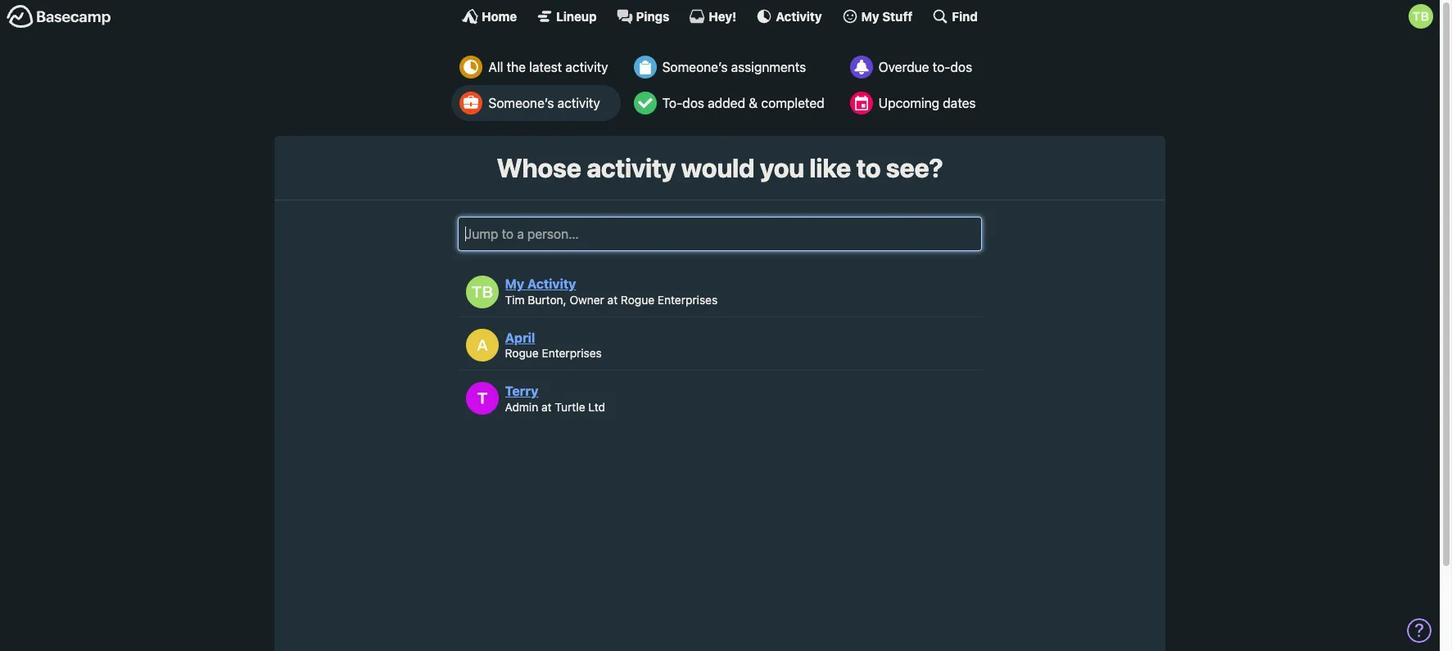 Task type: describe. For each thing, give the bounding box(es) containing it.
reports image
[[850, 56, 873, 79]]

tim burton, owner at rogue enterprises image
[[466, 276, 498, 309]]

&
[[749, 96, 758, 111]]

someone's for someone's assignments
[[662, 60, 728, 75]]

activity link
[[756, 8, 822, 25]]

april rogue enterprises
[[505, 331, 602, 361]]

the
[[507, 60, 526, 75]]

tim burton image
[[1409, 4, 1433, 29]]

you
[[760, 152, 804, 183]]

tim
[[505, 293, 525, 307]]

someone's for someone's activity
[[488, 96, 554, 111]]

main element
[[0, 0, 1440, 32]]

someone's assignments
[[662, 60, 806, 75]]

whose activity would you like to see?
[[497, 152, 943, 183]]

lineup link
[[537, 8, 597, 25]]

my stuff button
[[842, 8, 913, 25]]

0 horizontal spatial dos
[[682, 96, 704, 111]]

schedule image
[[850, 92, 873, 115]]

like
[[810, 152, 851, 183]]

turtle
[[555, 400, 585, 414]]

my for my stuff
[[861, 9, 879, 23]]

rogue inside my activity tim burton,        owner at rogue enterprises
[[621, 293, 654, 307]]

upcoming dates link
[[842, 85, 988, 121]]

hey!
[[709, 9, 737, 23]]

overdue to-dos link
[[842, 49, 988, 85]]

april
[[505, 331, 535, 345]]

at inside terry admin at turtle ltd
[[541, 400, 552, 414]]

overdue to-dos
[[879, 60, 972, 75]]

hey! button
[[689, 8, 737, 25]]

switch accounts image
[[7, 4, 111, 29]]

terry
[[505, 384, 538, 399]]

dates
[[943, 96, 976, 111]]

find
[[952, 9, 978, 23]]

stuff
[[882, 9, 913, 23]]

activity inside my activity tim burton,        owner at rogue enterprises
[[527, 277, 576, 292]]

added
[[708, 96, 745, 111]]

terry admin at turtle ltd
[[505, 384, 605, 414]]

todo image
[[634, 92, 657, 115]]

upcoming dates
[[879, 96, 976, 111]]

activity for someone's
[[557, 96, 600, 111]]

assignment image
[[634, 56, 657, 79]]

whose
[[497, 152, 581, 183]]

my for my activity tim burton,        owner at rogue enterprises
[[505, 277, 524, 292]]



Task type: vqa. For each thing, say whether or not it's contained in the screenshot.
the bottom Someone's
yes



Task type: locate. For each thing, give the bounding box(es) containing it.
0 horizontal spatial activity
[[527, 277, 576, 292]]

0 vertical spatial at
[[607, 293, 618, 307]]

0 vertical spatial dos
[[950, 60, 972, 75]]

to-dos added & completed link
[[625, 85, 837, 121]]

someone's activity link
[[452, 85, 621, 121]]

1 vertical spatial rogue
[[505, 347, 539, 361]]

to
[[856, 152, 881, 183]]

activity report image
[[460, 56, 483, 79]]

enterprises down the jump to a person… text field
[[658, 293, 718, 307]]

activity down todo icon
[[587, 152, 676, 183]]

0 vertical spatial rogue
[[621, 293, 654, 307]]

someone's assignments link
[[625, 49, 837, 85]]

lineup
[[556, 9, 597, 23]]

1 vertical spatial at
[[541, 400, 552, 414]]

rogue
[[621, 293, 654, 307], [505, 347, 539, 361]]

upcoming
[[879, 96, 939, 111]]

1 horizontal spatial at
[[607, 293, 618, 307]]

1 horizontal spatial enterprises
[[658, 293, 718, 307]]

see?
[[886, 152, 943, 183]]

rogue inside april rogue enterprises
[[505, 347, 539, 361]]

pings button
[[616, 8, 669, 25]]

0 horizontal spatial someone's
[[488, 96, 554, 111]]

pings
[[636, 9, 669, 23]]

at
[[607, 293, 618, 307], [541, 400, 552, 414]]

dos
[[950, 60, 972, 75], [682, 96, 704, 111]]

1 vertical spatial enterprises
[[542, 347, 602, 361]]

0 horizontal spatial rogue
[[505, 347, 539, 361]]

0 vertical spatial someone's
[[662, 60, 728, 75]]

0 vertical spatial activity
[[776, 9, 822, 23]]

all the latest activity link
[[452, 49, 621, 85]]

all the latest activity
[[488, 60, 608, 75]]

1 vertical spatial my
[[505, 277, 524, 292]]

my inside popup button
[[861, 9, 879, 23]]

home link
[[462, 8, 517, 25]]

to-
[[662, 96, 682, 111]]

burton,
[[528, 293, 567, 307]]

1 horizontal spatial dos
[[950, 60, 972, 75]]

my stuff
[[861, 9, 913, 23]]

completed
[[761, 96, 824, 111]]

to-dos added & completed
[[662, 96, 824, 111]]

someone's up the to- on the top left
[[662, 60, 728, 75]]

my
[[861, 9, 879, 23], [505, 277, 524, 292]]

april, rogue enterprises image
[[466, 329, 498, 362]]

my inside my activity tim burton,        owner at rogue enterprises
[[505, 277, 524, 292]]

activity up "burton,"
[[527, 277, 576, 292]]

find button
[[932, 8, 978, 25]]

at right owner
[[607, 293, 618, 307]]

activity inside main element
[[776, 9, 822, 23]]

Jump to a person… text field
[[458, 217, 982, 252]]

1 horizontal spatial activity
[[776, 9, 822, 23]]

terry, admin at turtle ltd image
[[466, 383, 498, 416]]

my up tim on the left
[[505, 277, 524, 292]]

1 vertical spatial dos
[[682, 96, 704, 111]]

dos up dates
[[950, 60, 972, 75]]

enterprises up terry admin at turtle ltd
[[542, 347, 602, 361]]

rogue right owner
[[621, 293, 654, 307]]

enterprises inside april rogue enterprises
[[542, 347, 602, 361]]

to-
[[933, 60, 950, 75]]

rogue down april on the left of page
[[505, 347, 539, 361]]

dos left added
[[682, 96, 704, 111]]

enterprises inside my activity tim burton,        owner at rogue enterprises
[[658, 293, 718, 307]]

overdue
[[879, 60, 929, 75]]

home
[[482, 9, 517, 23]]

admin
[[505, 400, 538, 414]]

list box containing my activity
[[458, 268, 982, 423]]

1 vertical spatial someone's
[[488, 96, 554, 111]]

1 vertical spatial activity
[[527, 277, 576, 292]]

activity
[[776, 9, 822, 23], [527, 277, 576, 292]]

assignments
[[731, 60, 806, 75]]

at inside my activity tim burton,        owner at rogue enterprises
[[607, 293, 618, 307]]

0 vertical spatial enterprises
[[658, 293, 718, 307]]

activity right latest
[[565, 60, 608, 75]]

1 horizontal spatial my
[[861, 9, 879, 23]]

enterprises
[[658, 293, 718, 307], [542, 347, 602, 361]]

someone's activity
[[488, 96, 600, 111]]

person report image
[[460, 92, 483, 115]]

would
[[681, 152, 755, 183]]

0 horizontal spatial enterprises
[[542, 347, 602, 361]]

someone's
[[662, 60, 728, 75], [488, 96, 554, 111]]

activity up assignments
[[776, 9, 822, 23]]

activity for whose
[[587, 152, 676, 183]]

at left turtle on the left of the page
[[541, 400, 552, 414]]

my left stuff
[[861, 9, 879, 23]]

1 horizontal spatial rogue
[[621, 293, 654, 307]]

my activity tim burton,        owner at rogue enterprises
[[505, 277, 718, 307]]

2 vertical spatial activity
[[587, 152, 676, 183]]

0 vertical spatial activity
[[565, 60, 608, 75]]

1 horizontal spatial someone's
[[662, 60, 728, 75]]

0 horizontal spatial my
[[505, 277, 524, 292]]

all
[[488, 60, 503, 75]]

0 vertical spatial my
[[861, 9, 879, 23]]

owner
[[570, 293, 604, 307]]

ltd
[[588, 400, 605, 414]]

1 vertical spatial activity
[[557, 96, 600, 111]]

list box
[[458, 268, 982, 423]]

activity
[[565, 60, 608, 75], [557, 96, 600, 111], [587, 152, 676, 183]]

latest
[[529, 60, 562, 75]]

activity down all the latest activity in the left of the page
[[557, 96, 600, 111]]

0 horizontal spatial at
[[541, 400, 552, 414]]

someone's down the
[[488, 96, 554, 111]]



